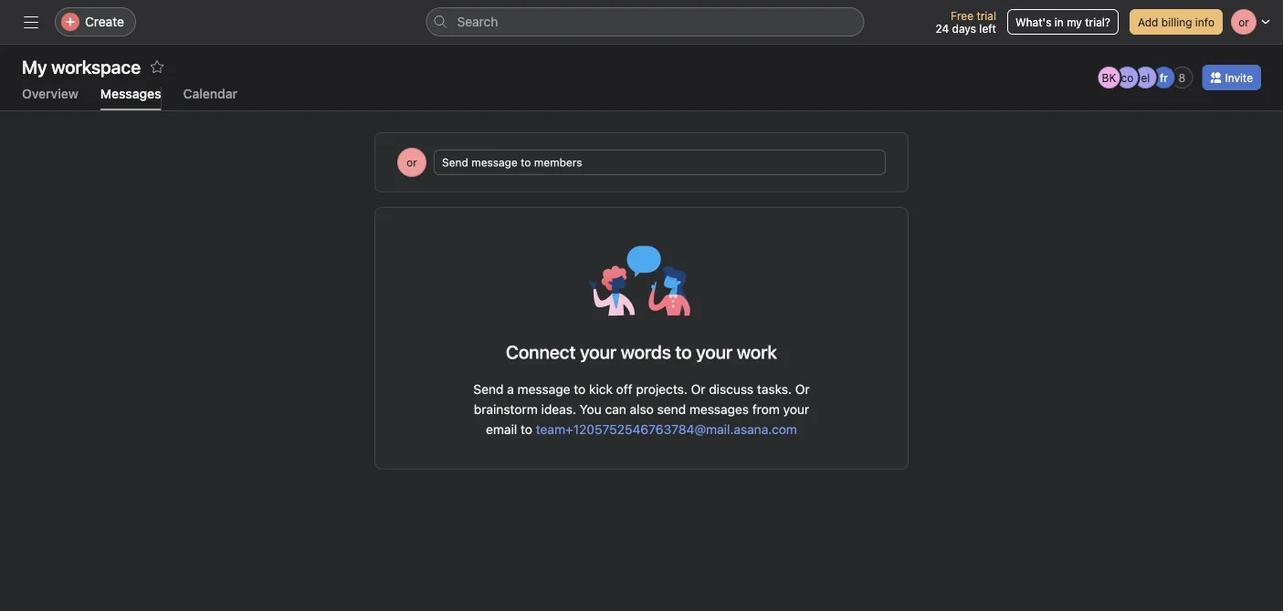 Task type: locate. For each thing, give the bounding box(es) containing it.
add to starred image
[[150, 59, 164, 74]]

also
[[630, 402, 654, 417]]

connect
[[506, 342, 576, 363]]

send right or
[[442, 156, 468, 169]]

messages
[[690, 402, 749, 417]]

trial
[[977, 9, 996, 22]]

overview
[[22, 86, 78, 101]]

message inside "button"
[[472, 156, 518, 169]]

0 vertical spatial message
[[472, 156, 518, 169]]

add billing info
[[1138, 16, 1215, 28]]

what's in my trial? button
[[1007, 9, 1119, 35]]

connect your words to your work
[[506, 342, 777, 363]]

kick
[[589, 382, 613, 397]]

send inside send a message to kick off projects. or discuss tasks. or brainstorm ideas. you can also send messages from your email to
[[473, 382, 504, 397]]

or
[[691, 382, 706, 397], [795, 382, 810, 397]]

to
[[521, 156, 531, 169], [675, 342, 692, 363], [574, 382, 586, 397], [521, 422, 532, 438]]

calendar button
[[183, 86, 237, 111]]

0 horizontal spatial send
[[442, 156, 468, 169]]

can
[[605, 402, 626, 417]]

send
[[442, 156, 468, 169], [473, 382, 504, 397]]

1 horizontal spatial or
[[795, 382, 810, 397]]

el
[[1141, 71, 1150, 84]]

messages
[[100, 86, 161, 101]]

2 or from the left
[[795, 382, 810, 397]]

send inside "button"
[[442, 156, 468, 169]]

or up messages
[[691, 382, 706, 397]]

to left members at the left top
[[521, 156, 531, 169]]

message left members at the left top
[[472, 156, 518, 169]]

24
[[936, 22, 949, 35]]

message inside send a message to kick off projects. or discuss tasks. or brainstorm ideas. you can also send messages from your email to
[[518, 382, 570, 397]]

search button
[[426, 7, 865, 37]]

0 vertical spatial send
[[442, 156, 468, 169]]

message
[[472, 156, 518, 169], [518, 382, 570, 397]]

what's
[[1016, 16, 1052, 28]]

1 vertical spatial send
[[473, 382, 504, 397]]

your down tasks.
[[783, 402, 809, 417]]

words
[[621, 342, 671, 363]]

1 horizontal spatial your
[[783, 402, 809, 417]]

to inside send message to members "button"
[[521, 156, 531, 169]]

search
[[457, 14, 498, 29]]

trial?
[[1085, 16, 1111, 28]]

send message to members button
[[434, 150, 886, 175]]

create button
[[55, 7, 136, 37]]

your work
[[696, 342, 777, 363]]

1 horizontal spatial send
[[473, 382, 504, 397]]

create
[[85, 14, 124, 29]]

send message to members
[[442, 156, 582, 169]]

1 vertical spatial message
[[518, 382, 570, 397]]

expand sidebar image
[[24, 15, 38, 29]]

or right tasks.
[[795, 382, 810, 397]]

co
[[1121, 71, 1134, 84]]

invite button
[[1202, 65, 1261, 90]]

send
[[657, 402, 686, 417]]

0 horizontal spatial your
[[580, 342, 617, 363]]

send left a
[[473, 382, 504, 397]]

0 horizontal spatial or
[[691, 382, 706, 397]]

projects.
[[636, 382, 688, 397]]

members
[[534, 156, 582, 169]]

messages button
[[100, 86, 161, 111]]

message up ideas. at left bottom
[[518, 382, 570, 397]]

bk
[[1102, 71, 1116, 84]]

your up the kick
[[580, 342, 617, 363]]

1 vertical spatial your
[[783, 402, 809, 417]]

invite
[[1225, 71, 1253, 84]]

or
[[407, 156, 417, 169]]

your
[[580, 342, 617, 363], [783, 402, 809, 417]]

send for send message to members
[[442, 156, 468, 169]]



Task type: vqa. For each thing, say whether or not it's contained in the screenshot.
off
yes



Task type: describe. For each thing, give the bounding box(es) containing it.
8
[[1179, 71, 1186, 84]]

add
[[1138, 16, 1159, 28]]

fr
[[1160, 71, 1168, 84]]

my
[[1067, 16, 1082, 28]]

in
[[1055, 16, 1064, 28]]

my workspace
[[22, 56, 141, 77]]

search list box
[[426, 7, 865, 37]]

tasks.
[[757, 382, 792, 397]]

from
[[752, 402, 780, 417]]

info
[[1196, 16, 1215, 28]]

free trial 24 days left
[[936, 9, 996, 35]]

ideas.
[[541, 402, 576, 417]]

free
[[951, 9, 974, 22]]

send a message to kick off projects. or discuss tasks. or brainstorm ideas. you can also send messages from your email to
[[473, 382, 810, 438]]

days
[[952, 22, 976, 35]]

what's in my trial?
[[1016, 16, 1111, 28]]

your inside send a message to kick off projects. or discuss tasks. or brainstorm ideas. you can also send messages from your email to
[[783, 402, 809, 417]]

discuss
[[709, 382, 754, 397]]

left
[[979, 22, 996, 35]]

team+1205752546763784@mail.asana.com link
[[536, 422, 797, 438]]

1 or from the left
[[691, 382, 706, 397]]

to right email
[[521, 422, 532, 438]]

to right words
[[675, 342, 692, 363]]

you
[[580, 402, 602, 417]]

calendar
[[183, 86, 237, 101]]

team+1205752546763784@mail.asana.com
[[536, 422, 797, 438]]

add billing info button
[[1130, 9, 1223, 35]]

off
[[616, 382, 633, 397]]

a
[[507, 382, 514, 397]]

send for send a message to kick off projects. or discuss tasks. or brainstorm ideas. you can also send messages from your email to
[[473, 382, 504, 397]]

overview button
[[22, 86, 78, 111]]

email
[[486, 422, 517, 438]]

billing
[[1162, 16, 1192, 28]]

brainstorm
[[474, 402, 538, 417]]

to left the kick
[[574, 382, 586, 397]]

0 vertical spatial your
[[580, 342, 617, 363]]



